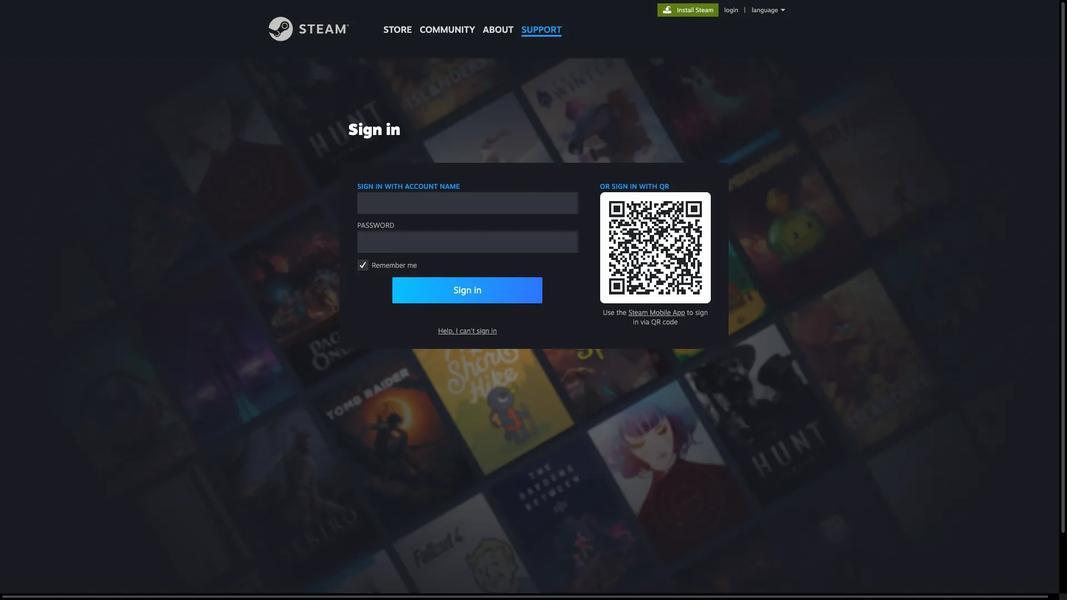 Task type: locate. For each thing, give the bounding box(es) containing it.
1 horizontal spatial sign in
[[454, 285, 482, 296]]

community link
[[416, 0, 479, 40]]

0 vertical spatial sign
[[349, 120, 382, 139]]

0 vertical spatial qr
[[660, 182, 670, 191]]

with left account
[[385, 182, 403, 191]]

login | language
[[725, 6, 779, 14]]

use
[[603, 308, 615, 317]]

remember me
[[372, 261, 417, 269]]

sign in inside button
[[454, 285, 482, 296]]

qr
[[660, 182, 670, 191], [652, 318, 661, 326]]

via
[[641, 318, 650, 326]]

steam
[[696, 6, 714, 14], [629, 308, 648, 317]]

password
[[358, 221, 395, 230]]

sign inside the to sign in via qr code
[[696, 308, 708, 317]]

steam right install in the top right of the page
[[696, 6, 714, 14]]

sign inside button
[[454, 285, 472, 296]]

2 vertical spatial sign
[[454, 285, 472, 296]]

sign right or
[[612, 182, 628, 191]]

help, i can't sign in
[[439, 327, 497, 335]]

2 with from the left
[[640, 182, 658, 191]]

sign
[[349, 120, 382, 139], [358, 182, 374, 191], [454, 285, 472, 296]]

about link
[[479, 0, 518, 38]]

1 vertical spatial sign
[[696, 308, 708, 317]]

name
[[440, 182, 460, 191]]

2 vertical spatial sign
[[477, 327, 490, 335]]

0 horizontal spatial sign in
[[349, 120, 401, 139]]

account
[[405, 182, 438, 191]]

sign right can't
[[477, 327, 490, 335]]

1 horizontal spatial steam
[[696, 6, 714, 14]]

sign right to
[[696, 308, 708, 317]]

mobile
[[650, 308, 671, 317]]

language
[[752, 6, 779, 14]]

sign for to
[[696, 308, 708, 317]]

1 vertical spatial qr
[[652, 318, 661, 326]]

install
[[678, 6, 694, 14]]

i
[[456, 327, 458, 335]]

with
[[385, 182, 403, 191], [640, 182, 658, 191]]

0 vertical spatial sign
[[612, 182, 628, 191]]

0 horizontal spatial sign
[[477, 327, 490, 335]]

qr for via
[[652, 318, 661, 326]]

steam up via
[[629, 308, 648, 317]]

about
[[483, 24, 514, 35]]

use the steam mobile app
[[603, 308, 686, 317]]

0 vertical spatial steam
[[696, 6, 714, 14]]

in inside button
[[474, 285, 482, 296]]

None password field
[[358, 231, 578, 253]]

1 vertical spatial sign
[[358, 182, 374, 191]]

1 vertical spatial sign in
[[454, 285, 482, 296]]

sign in
[[349, 120, 401, 139], [454, 285, 482, 296]]

store
[[384, 24, 412, 35]]

sign
[[612, 182, 628, 191], [696, 308, 708, 317], [477, 327, 490, 335]]

2 horizontal spatial sign
[[696, 308, 708, 317]]

with right or
[[640, 182, 658, 191]]

0 vertical spatial sign in
[[349, 120, 401, 139]]

login link
[[723, 6, 741, 14]]

in
[[386, 120, 401, 139], [376, 182, 383, 191], [630, 182, 638, 191], [474, 285, 482, 296], [633, 318, 639, 326], [492, 327, 497, 335]]

help, i can't sign in link
[[358, 326, 578, 336]]

me
[[408, 261, 417, 269]]

0 horizontal spatial with
[[385, 182, 403, 191]]

1 horizontal spatial with
[[640, 182, 658, 191]]

None text field
[[358, 192, 578, 214]]

1 horizontal spatial sign
[[612, 182, 628, 191]]

1 vertical spatial steam
[[629, 308, 648, 317]]

qr inside the to sign in via qr code
[[652, 318, 661, 326]]



Task type: vqa. For each thing, say whether or not it's contained in the screenshot.
"in" inside Sign in Button
no



Task type: describe. For each thing, give the bounding box(es) containing it.
or sign in with qr
[[600, 182, 670, 191]]

to sign in via qr code
[[633, 308, 708, 326]]

install steam
[[678, 6, 714, 14]]

sign in button
[[393, 278, 543, 304]]

to
[[687, 308, 694, 317]]

in inside the to sign in via qr code
[[633, 318, 639, 326]]

can't
[[460, 327, 475, 335]]

sign in with account name
[[358, 182, 460, 191]]

1 with from the left
[[385, 182, 403, 191]]

support link
[[518, 0, 566, 40]]

0 horizontal spatial steam
[[629, 308, 648, 317]]

the
[[617, 308, 627, 317]]

app
[[673, 308, 686, 317]]

community
[[420, 24, 475, 35]]

steam mobile app link
[[629, 302, 686, 323]]

qr for with
[[660, 182, 670, 191]]

|
[[745, 6, 746, 14]]

code
[[663, 318, 678, 326]]

sign for or
[[612, 182, 628, 191]]

support
[[522, 24, 562, 35]]

login
[[725, 6, 739, 14]]

remember
[[372, 261, 406, 269]]

help,
[[439, 327, 454, 335]]

install steam link
[[658, 3, 719, 17]]

or
[[600, 182, 610, 191]]

store link
[[380, 0, 416, 40]]



